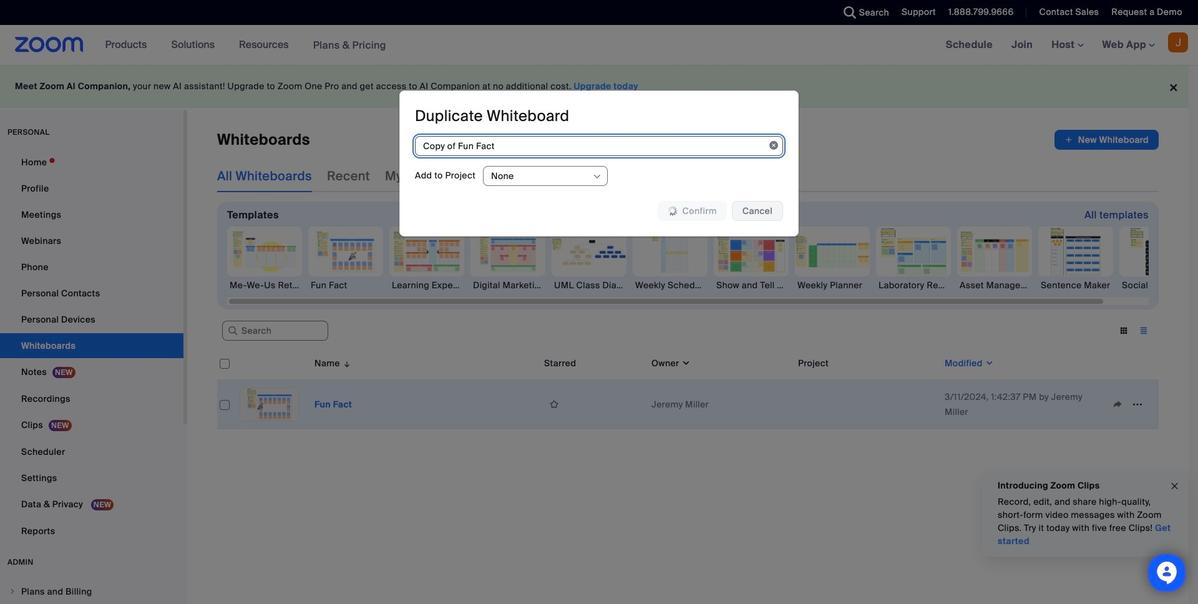 Task type: locate. For each thing, give the bounding box(es) containing it.
arrow down image
[[340, 356, 352, 371]]

weekly planner element
[[795, 279, 870, 292]]

close image
[[1171, 479, 1181, 493]]

laboratory report element
[[877, 279, 951, 292]]

product information navigation
[[96, 25, 396, 66]]

fun fact element
[[308, 279, 383, 292], [315, 399, 352, 410]]

0 vertical spatial fun fact element
[[308, 279, 383, 292]]

tabs of all whiteboard page tab list
[[217, 160, 763, 192]]

learning experience canvas element
[[390, 279, 465, 292]]

thumbnail of fun fact image
[[240, 388, 299, 421]]

application
[[1055, 130, 1159, 150], [217, 347, 1169, 439], [544, 395, 642, 414]]

list mode, selected image
[[1134, 325, 1154, 337]]

1 vertical spatial fun fact element
[[315, 399, 352, 410]]

banner
[[0, 25, 1199, 66]]

dialog
[[400, 91, 799, 237]]

cell
[[794, 380, 940, 430]]

grid mode, not selected image
[[1114, 325, 1134, 337]]

asset management element
[[958, 279, 1033, 292]]

zoom logo image
[[15, 37, 83, 52]]

heading
[[415, 106, 570, 126]]

footer
[[0, 65, 1189, 108]]

show and tell with a twist element
[[714, 279, 789, 292]]

personal menu menu
[[0, 150, 184, 545]]



Task type: describe. For each thing, give the bounding box(es) containing it.
Whiteboard Title text field
[[415, 136, 784, 156]]

digital marketing canvas element
[[471, 279, 546, 292]]

show options image
[[592, 172, 602, 182]]

social emotional learning element
[[1120, 279, 1195, 292]]

Search text field
[[222, 321, 328, 341]]

uml class diagram element
[[552, 279, 627, 292]]

fun fact, modified at mar 11, 2024 by jeremy miller, link image
[[240, 388, 300, 421]]

meetings navigation
[[937, 25, 1199, 66]]

me-we-us retrospective element
[[227, 279, 302, 292]]

sentence maker element
[[1039, 279, 1114, 292]]

weekly schedule element
[[633, 279, 708, 292]]



Task type: vqa. For each thing, say whether or not it's contained in the screenshot.
add icon at bottom
no



